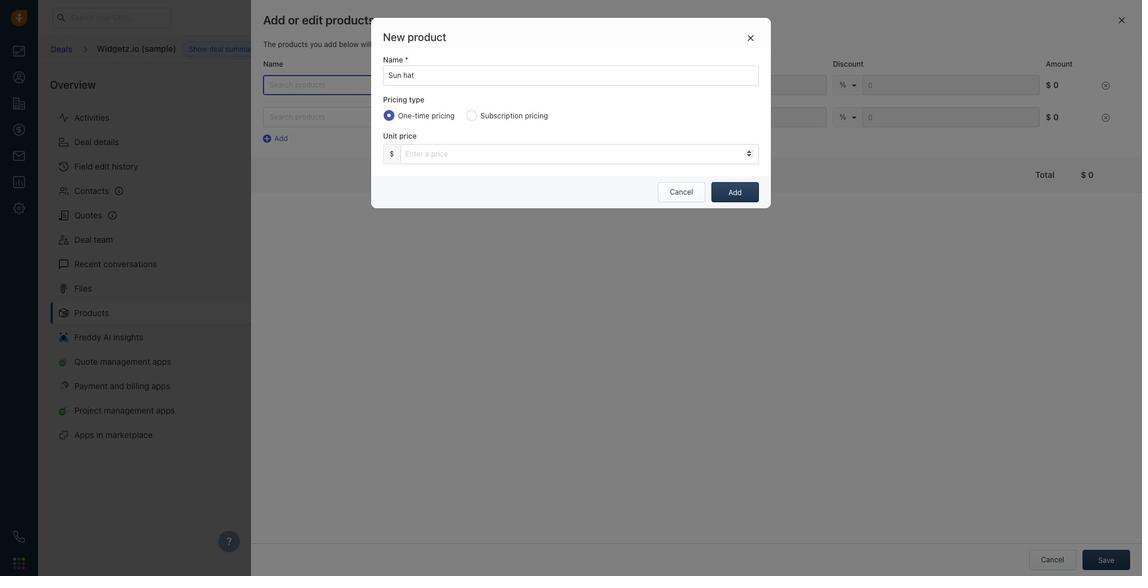 Task type: describe. For each thing, give the bounding box(es) containing it.
determine
[[374, 40, 408, 49]]

products down you
[[295, 80, 325, 89]]

billing
[[127, 381, 149, 391]]

deal details
[[74, 137, 119, 147]]

summary
[[225, 45, 256, 54]]

quantity inside "add or edit products" "dialog"
[[671, 60, 701, 68]]

time
[[415, 111, 430, 120]]

$ inside new product dialog
[[390, 149, 394, 158]]

the
[[410, 40, 421, 49]]

management for project
[[104, 405, 154, 416]]

marketplace
[[105, 430, 153, 440]]

widgetz.io (sample)
[[97, 43, 176, 53]]

add or edit products
[[263, 13, 375, 27]]

type
[[409, 95, 425, 104]]

Enter a price number field
[[400, 144, 759, 164]]

deals
[[51, 44, 73, 54]]

add button
[[712, 182, 759, 202]]

cancel for save
[[1041, 555, 1065, 564]]

name for name *
[[383, 56, 403, 65]]

activities
[[74, 113, 109, 123]]

search products for 2nd the -- number field from the top search products button
[[270, 113, 325, 121]]

in
[[96, 430, 103, 440]]

new product
[[383, 31, 446, 43]]

pricing
[[383, 95, 407, 104]]

new product dialog
[[371, 18, 771, 208]]

products down mng settings image
[[295, 113, 325, 121]]

field edit history
[[74, 161, 138, 172]]

or for add or edit products
[[288, 13, 299, 27]]

project management apps
[[74, 405, 175, 416]]

1 vertical spatial apps
[[152, 381, 170, 391]]

history
[[112, 161, 138, 172]]

add inside button
[[729, 188, 742, 197]]

subscription
[[481, 111, 523, 120]]

1 -- number field from the top
[[671, 75, 827, 95]]

deal for deal details
[[74, 137, 92, 147]]

you
[[310, 40, 322, 49]]

name for name
[[263, 60, 283, 68]]

widgetz.io
[[97, 43, 139, 53]]

quotes
[[74, 210, 102, 220]]

add or edit button
[[1063, 70, 1125, 91]]

apps for quote management apps
[[153, 357, 171, 367]]

Enter value text field
[[383, 65, 759, 85]]

2 vertical spatial $ 0
[[1081, 169, 1094, 180]]

% button for 2nd the -- number field from the bottom of the "add or edit products" "dialog"
[[840, 80, 857, 89]]

apps for project management apps
[[156, 405, 175, 416]]

the products you add below will determine the value of this deal.
[[263, 40, 482, 49]]

apps in marketplace
[[74, 430, 153, 440]]

value
[[423, 40, 441, 49]]

overview
[[50, 79, 96, 91]]

cancel button for save
[[1029, 550, 1077, 570]]

conversations
[[103, 259, 157, 269]]

payment
[[74, 381, 108, 391]]

deal for deal team
[[74, 235, 92, 245]]

edit for add or edit
[[1105, 76, 1118, 85]]

0 for 2nd the -- number field from the top
[[1054, 112, 1059, 122]]

2 -- number field from the top
[[671, 107, 827, 127]]

product
[[408, 31, 446, 43]]

project
[[74, 405, 102, 416]]

details
[[94, 137, 119, 147]]

field
[[74, 161, 93, 172]]

discount inside "add or edit products" "dialog"
[[833, 60, 864, 68]]

subscription pricing
[[481, 111, 548, 120]]

2 pricing from the left
[[525, 111, 548, 120]]

cancel button for add
[[658, 182, 706, 202]]

$ 0 for % button associated with 2nd the -- number field from the top
[[1046, 112, 1059, 122]]

phone image
[[13, 531, 25, 543]]



Task type: locate. For each thing, give the bounding box(es) containing it.
management for quote
[[100, 357, 150, 367]]

add or edit
[[1081, 76, 1118, 85]]

unit price
[[383, 131, 417, 140], [348, 134, 376, 142], [348, 202, 376, 209]]

0 horizontal spatial cancel
[[670, 187, 693, 196]]

1 deal from the top
[[74, 137, 92, 147]]

quote management apps
[[74, 357, 171, 367]]

1 horizontal spatial products
[[348, 74, 393, 87]]

2 vertical spatial 0
[[1089, 169, 1094, 180]]

freddy
[[74, 332, 101, 342]]

pricing right time at the left top
[[432, 111, 455, 120]]

below
[[339, 40, 359, 49]]

name inside "add or edit products" "dialog"
[[263, 60, 283, 68]]

1 pricing from the left
[[432, 111, 455, 120]]

pricing type
[[383, 95, 425, 104]]

cancel inside "add or edit products" "dialog"
[[1041, 555, 1065, 564]]

(sample)
[[141, 43, 176, 53]]

apps
[[153, 357, 171, 367], [152, 381, 170, 391], [156, 405, 175, 416]]

*
[[405, 56, 409, 65]]

1 horizontal spatial cancel
[[1041, 555, 1065, 564]]

cancel button inside "add or edit products" "dialog"
[[1029, 550, 1077, 570]]

or inside button
[[1096, 76, 1103, 85]]

or
[[288, 13, 299, 27], [1096, 76, 1103, 85]]

show
[[189, 45, 207, 54]]

search products button
[[263, 75, 474, 95], [263, 107, 474, 127]]

add or edit products dialog
[[251, 0, 1143, 576]]

-- number field
[[671, 75, 827, 95], [671, 107, 827, 127]]

one-time pricing
[[398, 111, 455, 120]]

quote
[[74, 357, 98, 367]]

email
[[729, 44, 747, 53]]

price
[[480, 60, 498, 68]]

cancel left save
[[1041, 555, 1065, 564]]

of
[[443, 40, 449, 49]]

1 vertical spatial -- number field
[[671, 107, 827, 127]]

0 vertical spatial cancel button
[[658, 182, 706, 202]]

management up marketplace
[[104, 405, 154, 416]]

apps up payment and billing apps
[[153, 357, 171, 367]]

price inside new product dialog
[[399, 131, 417, 140]]

insights
[[113, 332, 143, 342]]

recent conversations
[[74, 259, 157, 269]]

price
[[399, 131, 417, 140], [362, 134, 376, 142], [362, 202, 376, 209]]

pricing
[[432, 111, 455, 120], [525, 111, 548, 120]]

1 vertical spatial search products
[[270, 113, 325, 121]]

phone element
[[7, 525, 31, 549]]

search for search products button corresponding to 2nd the -- number field from the bottom of the "add or edit products" "dialog"
[[270, 80, 293, 89]]

$ 0 for % button for 2nd the -- number field from the bottom of the "add or edit products" "dialog"
[[1046, 80, 1059, 90]]

0 vertical spatial search products
[[270, 80, 325, 89]]

deal left details
[[74, 137, 92, 147]]

1 vertical spatial search products button
[[263, 107, 474, 127]]

save button
[[1083, 550, 1131, 570]]

new
[[383, 31, 405, 43]]

name inside new product dialog
[[383, 56, 403, 65]]

add
[[324, 40, 337, 49]]

edit inside button
[[1105, 76, 1118, 85]]

$
[[1046, 80, 1052, 90], [487, 80, 491, 89], [1046, 112, 1052, 122], [487, 113, 491, 121], [390, 149, 394, 158], [1081, 169, 1087, 180]]

discount
[[833, 60, 864, 68], [521, 202, 546, 209]]

0 horizontal spatial pricing
[[432, 111, 455, 120]]

1 horizontal spatial cancel button
[[1029, 550, 1077, 570]]

$ 0
[[1046, 80, 1059, 90], [1046, 112, 1059, 122], [1081, 169, 1094, 180]]

% for 2nd the -- number field from the top
[[840, 113, 846, 121]]

the
[[263, 40, 276, 49]]

apps down payment and billing apps
[[156, 405, 175, 416]]

freddy ai insights
[[74, 332, 143, 342]]

team
[[94, 235, 113, 245]]

1 vertical spatial 0
[[1054, 112, 1059, 122]]

1 search products button from the top
[[263, 75, 474, 95]]

1 horizontal spatial quantity
[[671, 60, 701, 68]]

email button
[[711, 39, 754, 59]]

payment and billing apps
[[74, 381, 170, 391]]

0 vertical spatial $ 0
[[1046, 80, 1059, 90]]

amount
[[1046, 60, 1073, 68]]

2 search from the top
[[270, 113, 293, 121]]

%
[[840, 80, 846, 89], [840, 113, 846, 121]]

recent
[[74, 259, 101, 269]]

1 vertical spatial search
[[270, 113, 293, 121]]

1 horizontal spatial edit
[[302, 13, 323, 27]]

apps right billing
[[152, 381, 170, 391]]

deal team
[[74, 235, 113, 245]]

0 vertical spatial products
[[348, 74, 393, 87]]

0 horizontal spatial quantity
[[467, 202, 492, 209]]

% button
[[840, 80, 857, 89], [840, 113, 857, 121]]

management
[[100, 357, 150, 367], [104, 405, 154, 416]]

freshworks switcher image
[[13, 557, 25, 569]]

contacts
[[74, 186, 109, 196]]

2 search products from the top
[[270, 113, 325, 121]]

mng settings image
[[316, 79, 324, 88]]

search products down you
[[270, 80, 325, 89]]

2 horizontal spatial edit
[[1105, 76, 1118, 85]]

0 vertical spatial deal
[[74, 137, 92, 147]]

search products button down name *
[[263, 75, 474, 95]]

1 vertical spatial management
[[104, 405, 154, 416]]

0 vertical spatial management
[[100, 357, 150, 367]]

name
[[383, 56, 403, 65], [263, 60, 283, 68]]

% button for 2nd the -- number field from the top
[[840, 113, 857, 121]]

products
[[348, 74, 393, 87], [74, 308, 109, 318]]

1 vertical spatial deal
[[74, 235, 92, 245]]

1 % button from the top
[[840, 80, 857, 89]]

edit for add or edit products
[[302, 13, 323, 27]]

edit
[[302, 13, 323, 27], [1105, 76, 1118, 85], [95, 161, 110, 172]]

0 horizontal spatial products
[[74, 308, 109, 318]]

0
[[1054, 80, 1059, 90], [1054, 112, 1059, 122], [1089, 169, 1094, 180]]

0 vertical spatial search products button
[[263, 75, 474, 95]]

0 vertical spatial cancel
[[670, 187, 693, 196]]

unit inside new product dialog
[[383, 131, 397, 140]]

2 % button from the top
[[840, 113, 857, 121]]

1 vertical spatial cancel button
[[1029, 550, 1077, 570]]

0 horizontal spatial cancel button
[[658, 182, 706, 202]]

cancel button inside new product dialog
[[658, 182, 706, 202]]

cancel
[[670, 187, 693, 196], [1041, 555, 1065, 564]]

management up payment and billing apps
[[100, 357, 150, 367]]

search products button for 2nd the -- number field from the top
[[263, 107, 474, 127]]

unit price inside new product dialog
[[383, 131, 417, 140]]

0 vertical spatial 0
[[1054, 80, 1059, 90]]

1 vertical spatial $ 0
[[1046, 112, 1059, 122]]

2 deal from the top
[[74, 235, 92, 245]]

search for 2nd the -- number field from the top search products button
[[270, 113, 293, 121]]

deal.
[[466, 40, 482, 49]]

% for 2nd the -- number field from the bottom of the "add or edit products" "dialog"
[[840, 80, 846, 89]]

1 vertical spatial cancel
[[1041, 555, 1065, 564]]

cancel left add button
[[670, 187, 693, 196]]

search
[[270, 80, 293, 89], [270, 113, 293, 121]]

2 vertical spatial edit
[[95, 161, 110, 172]]

apps
[[74, 430, 94, 440]]

0 horizontal spatial discount
[[521, 202, 546, 209]]

1 vertical spatial edit
[[1105, 76, 1118, 85]]

deal
[[74, 137, 92, 147], [74, 235, 92, 245]]

name left *
[[383, 56, 403, 65]]

0 vertical spatial or
[[288, 13, 299, 27]]

products up below
[[326, 13, 375, 27]]

0 vertical spatial search
[[270, 80, 293, 89]]

1 horizontal spatial pricing
[[525, 111, 548, 120]]

search products button for 2nd the -- number field from the bottom of the "add or edit products" "dialog"
[[263, 75, 474, 95]]

cancel button
[[658, 182, 706, 202], [1029, 550, 1077, 570]]

one-
[[398, 111, 415, 120]]

Search your CRM... text field
[[52, 7, 171, 28]]

0 for 2nd the -- number field from the bottom of the "add or edit products" "dialog"
[[1054, 80, 1059, 90]]

and
[[110, 381, 124, 391]]

name down the
[[263, 60, 283, 68]]

cancel inside new product dialog
[[670, 187, 693, 196]]

0 vertical spatial -- number field
[[671, 75, 827, 95]]

cancel button left save
[[1029, 550, 1077, 570]]

1 horizontal spatial name
[[383, 56, 403, 65]]

0 vertical spatial % button
[[840, 80, 857, 89]]

0 vertical spatial discount
[[833, 60, 864, 68]]

1 vertical spatial products
[[74, 308, 109, 318]]

2 % from the top
[[840, 113, 846, 121]]

1 vertical spatial %
[[840, 113, 846, 121]]

products up freddy at the bottom left of the page
[[74, 308, 109, 318]]

1 vertical spatial discount
[[521, 202, 546, 209]]

this
[[451, 40, 464, 49]]

search products for search products button corresponding to 2nd the -- number field from the bottom of the "add or edit products" "dialog"
[[270, 80, 325, 89]]

products
[[326, 13, 375, 27], [278, 40, 308, 49], [295, 80, 325, 89], [295, 113, 325, 121]]

files
[[74, 283, 92, 294]]

1 horizontal spatial or
[[1096, 76, 1103, 85]]

cancel for add
[[670, 187, 693, 196]]

0 vertical spatial apps
[[153, 357, 171, 367]]

deals link
[[50, 40, 73, 58]]

2 vertical spatial apps
[[156, 405, 175, 416]]

0 horizontal spatial name
[[263, 60, 283, 68]]

pricing right subscription
[[525, 111, 548, 120]]

1 search products from the top
[[270, 80, 325, 89]]

show deal summary
[[189, 45, 256, 54]]

0 vertical spatial %
[[840, 80, 846, 89]]

search products
[[270, 80, 325, 89], [270, 113, 325, 121]]

search products down mng settings image
[[270, 113, 325, 121]]

add inside button
[[1081, 76, 1094, 85]]

quantity
[[671, 60, 701, 68], [467, 202, 492, 209]]

name *
[[383, 56, 409, 65]]

1 vertical spatial % button
[[840, 113, 857, 121]]

0 vertical spatial edit
[[302, 13, 323, 27]]

2 search products button from the top
[[263, 107, 474, 127]]

deal left team
[[74, 235, 92, 245]]

will
[[361, 40, 372, 49]]

0 horizontal spatial edit
[[95, 161, 110, 172]]

1 vertical spatial quantity
[[467, 202, 492, 209]]

deal
[[209, 45, 223, 54]]

ai
[[103, 332, 111, 342]]

1 % from the top
[[840, 80, 846, 89]]

0 vertical spatial quantity
[[671, 60, 701, 68]]

1 horizontal spatial discount
[[833, 60, 864, 68]]

or inside "dialog"
[[288, 13, 299, 27]]

products left you
[[278, 40, 308, 49]]

cancel button left add button
[[658, 182, 706, 202]]

or for add or edit
[[1096, 76, 1103, 85]]

add
[[263, 13, 285, 27], [1081, 76, 1094, 85], [275, 134, 288, 143], [729, 188, 742, 197]]

total
[[1036, 169, 1055, 180]]

edit inside "dialog"
[[302, 13, 323, 27]]

products up pricing
[[348, 74, 393, 87]]

save
[[1099, 556, 1115, 565]]

search products button down pricing
[[263, 107, 474, 127]]

0 horizontal spatial or
[[288, 13, 299, 27]]

1 vertical spatial or
[[1096, 76, 1103, 85]]

unit
[[383, 131, 397, 140], [348, 134, 360, 142], [348, 202, 360, 209]]

1 search from the top
[[270, 80, 293, 89]]



Task type: vqa. For each thing, say whether or not it's contained in the screenshot.
the User
no



